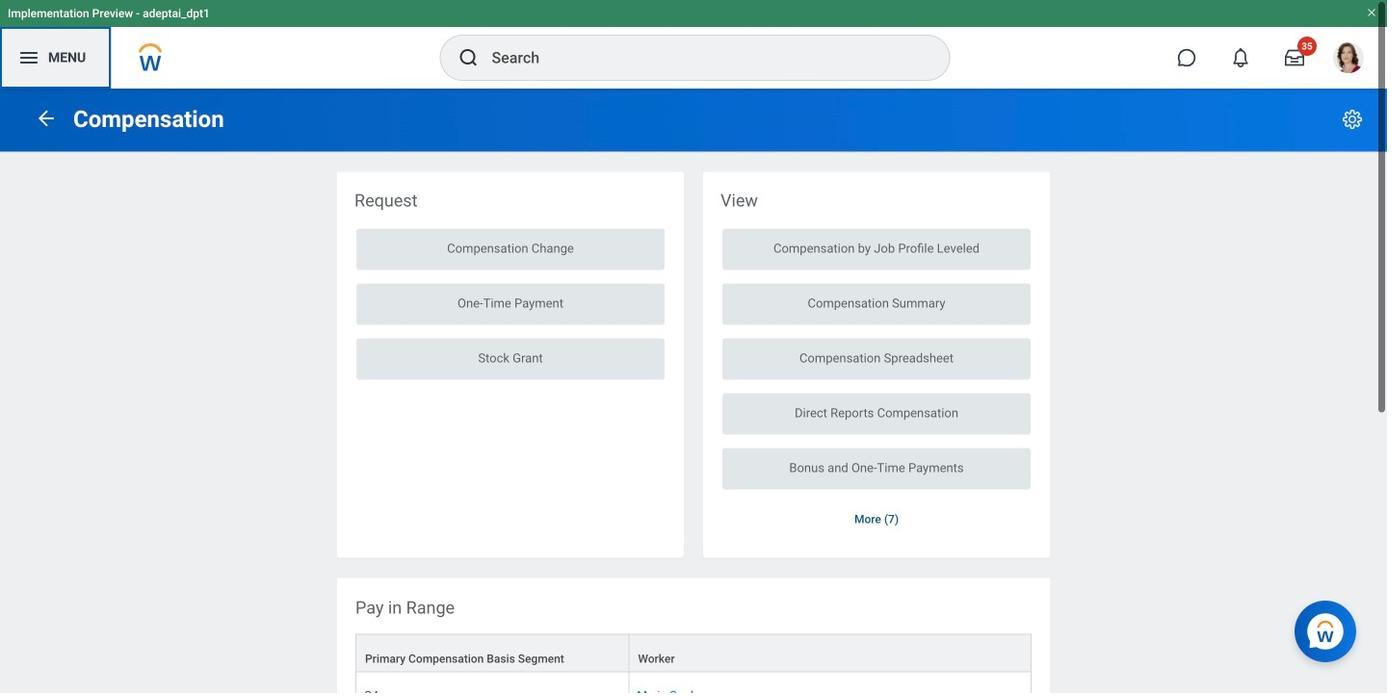 Task type: locate. For each thing, give the bounding box(es) containing it.
2 row from the top
[[356, 673, 1032, 694]]

1 row from the top
[[356, 635, 1032, 673]]

search image
[[457, 46, 480, 69]]

main content
[[0, 89, 1388, 694]]

row
[[356, 635, 1032, 673], [356, 673, 1032, 694]]

banner
[[0, 0, 1388, 89]]

configure image
[[1342, 108, 1365, 131]]



Task type: describe. For each thing, give the bounding box(es) containing it.
justify image
[[17, 46, 40, 69]]

Search Workday  search field
[[492, 37, 910, 79]]

inbox large image
[[1286, 48, 1305, 67]]

close environment banner image
[[1367, 7, 1378, 18]]

notifications large image
[[1232, 48, 1251, 67]]

previous page image
[[35, 107, 58, 130]]

profile logan mcneil image
[[1334, 42, 1365, 77]]



Task type: vqa. For each thing, say whether or not it's contained in the screenshot.
1st Blended Course Element from the bottom of the 'Cost per Course, Employee and Cost Center' 'ELEMENT'
no



